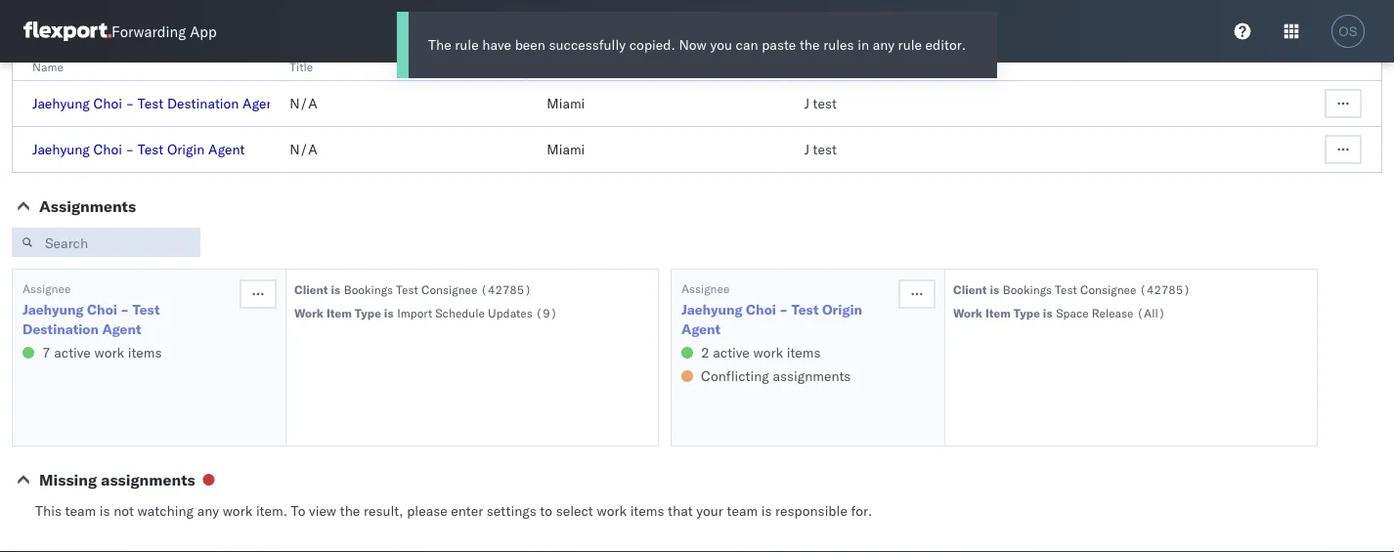 Task type: describe. For each thing, give the bounding box(es) containing it.
jaehyung choi - test destination agent
[[32, 95, 279, 112]]

2 team from the left
[[727, 502, 758, 520]]

have
[[482, 36, 511, 53]]

os
[[1339, 24, 1358, 39]]

flexport. image
[[23, 22, 111, 41]]

assignment
[[804, 59, 867, 74]]

(42785) for jaehyung choi - test destination agent
[[481, 282, 531, 297]]

test up space
[[1055, 282, 1077, 297]]

active for 2
[[713, 344, 750, 361]]

client for jaehyung choi - test origin agent
[[953, 282, 987, 297]]

choi up the jaehyung choi - test origin agent
[[93, 95, 122, 112]]

j test for jaehyung choi - test origin agent
[[804, 141, 837, 158]]

the rule have been successfully copied. now you can paste the rules in any rule editor.
[[428, 36, 966, 53]]

items for 7 active work items
[[128, 344, 162, 361]]

- up the jaehyung choi - test origin agent
[[126, 95, 134, 112]]

work for jaehyung choi - test destination agent
[[294, 305, 324, 320]]

editor.
[[925, 36, 966, 53]]

bookings for jaehyung choi - test origin agent
[[1003, 282, 1052, 297]]

choi inside assignee jaehyung choi - test origin agent
[[746, 301, 776, 318]]

copied.
[[629, 36, 675, 53]]

been
[[515, 36, 545, 53]]

please
[[407, 502, 447, 520]]

forwarding
[[111, 22, 186, 41]]

name
[[32, 59, 63, 74]]

forwarding app link
[[23, 22, 217, 41]]

1 team from the left
[[65, 502, 96, 520]]

release
[[1092, 305, 1134, 320]]

assignee jaehyung choi - test origin agent
[[681, 281, 862, 338]]

the for result,
[[340, 502, 360, 520]]

0 vertical spatial origin
[[167, 141, 205, 158]]

jaehyung inside assignee jaehyung choi - test destination agent
[[22, 301, 84, 318]]

- down jaehyung choi - test destination agent
[[126, 141, 134, 158]]

for.
[[851, 502, 872, 520]]

n/a for jaehyung choi - test origin agent
[[290, 141, 317, 158]]

watching
[[137, 502, 194, 520]]

can
[[736, 36, 758, 53]]

forwarding app
[[111, 22, 217, 41]]

app
[[190, 22, 217, 41]]

j for jaehyung choi - test destination agent
[[804, 95, 809, 112]]

miami for jaehyung choi - test destination agent
[[547, 95, 585, 112]]

test up import
[[396, 282, 418, 297]]

n/a for jaehyung choi - test destination agent
[[290, 95, 317, 112]]

in
[[858, 36, 869, 53]]

2 rule from the left
[[898, 36, 922, 53]]

Search text field
[[12, 228, 200, 257]]

import schedule updates (9)
[[397, 305, 557, 320]]

1 rule from the left
[[455, 36, 479, 53]]

test up the jaehyung choi - test origin agent
[[138, 95, 164, 112]]

0 vertical spatial destination
[[167, 95, 239, 112]]

rules
[[823, 36, 854, 53]]

7 active work items
[[42, 344, 162, 361]]

2 active work items
[[701, 344, 821, 361]]

test inside assignee jaehyung choi - test origin agent
[[791, 301, 819, 318]]

work down assignee jaehyung choi - test destination agent
[[94, 344, 124, 361]]

work left item.
[[223, 502, 252, 520]]

test for jaehyung choi - test destination agent
[[813, 95, 837, 112]]

test down jaehyung choi - test destination agent
[[138, 141, 164, 158]]

title
[[290, 59, 313, 74]]

select
[[556, 502, 593, 520]]

- inside assignee jaehyung choi - test destination agent
[[121, 301, 129, 318]]

client is bookings test consignee (42785) for jaehyung choi - test destination agent
[[294, 282, 531, 297]]

test inside assignee jaehyung choi - test destination agent
[[132, 301, 160, 318]]

assignments for missing assignments
[[101, 470, 195, 490]]

agent inside assignee jaehyung choi - test origin agent
[[681, 321, 720, 338]]

- inside assignee jaehyung choi - test origin agent
[[779, 301, 788, 318]]

assignments
[[39, 196, 136, 216]]

item for jaehyung choi - test destination agent
[[326, 305, 352, 320]]

consignee for jaehyung choi - test origin agent
[[1080, 282, 1136, 297]]

2
[[701, 344, 709, 361]]



Task type: vqa. For each thing, say whether or not it's contained in the screenshot.
'FLEX-2130387'
no



Task type: locate. For each thing, give the bounding box(es) containing it.
j test for jaehyung choi - test destination agent
[[804, 95, 837, 112]]

origin up conflicting assignments
[[822, 301, 862, 318]]

client is bookings test consignee (42785) for jaehyung choi - test origin agent
[[953, 282, 1190, 297]]

jaehyung choi - test destination agent link
[[32, 95, 279, 112], [22, 300, 238, 339]]

1 item from the left
[[326, 305, 352, 320]]

1 (42785) from the left
[[481, 282, 531, 297]]

0 horizontal spatial consignee
[[421, 282, 478, 297]]

test for jaehyung choi - test origin agent
[[813, 141, 837, 158]]

1 consignee from the left
[[421, 282, 478, 297]]

2 j from the top
[[804, 141, 809, 158]]

miami
[[547, 95, 585, 112], [547, 141, 585, 158]]

0 horizontal spatial origin
[[167, 141, 205, 158]]

agent inside assignee jaehyung choi - test destination agent
[[102, 321, 141, 338]]

is
[[331, 282, 340, 297], [990, 282, 999, 297], [384, 305, 393, 320], [1043, 305, 1052, 320], [99, 502, 110, 520], [761, 502, 772, 520]]

jaehyung choi - test origin agent
[[32, 141, 245, 158]]

consignee for jaehyung choi - test destination agent
[[421, 282, 478, 297]]

work item type is left space
[[953, 305, 1052, 320]]

rule
[[455, 36, 479, 53], [898, 36, 922, 53]]

client is bookings test consignee (42785) up import
[[294, 282, 531, 297]]

1 vertical spatial jaehyung choi - test destination agent link
[[22, 300, 238, 339]]

the right view
[[340, 502, 360, 520]]

items for 2 active work items
[[787, 344, 821, 361]]

0 horizontal spatial team
[[65, 502, 96, 520]]

result,
[[364, 502, 403, 520]]

bookings for jaehyung choi - test destination agent
[[344, 282, 393, 297]]

origin down jaehyung choi - test destination agent
[[167, 141, 205, 158]]

type left import
[[355, 305, 381, 320]]

jaehyung choi - test destination agent link up the jaehyung choi - test origin agent
[[32, 95, 279, 112]]

1 horizontal spatial work item type is
[[953, 305, 1052, 320]]

to
[[291, 502, 305, 520]]

1 horizontal spatial (42785)
[[1139, 282, 1190, 297]]

any
[[873, 36, 894, 53], [197, 502, 219, 520]]

1 j from the top
[[804, 95, 809, 112]]

item for jaehyung choi - test origin agent
[[985, 305, 1011, 320]]

2 j test from the top
[[804, 141, 837, 158]]

2 client from the left
[[953, 282, 987, 297]]

1 horizontal spatial jaehyung choi - test origin agent link
[[681, 300, 896, 339]]

1 vertical spatial destination
[[22, 321, 99, 338]]

1 horizontal spatial assignments
[[773, 368, 851, 385]]

assignee inside assignee jaehyung choi - test destination agent
[[22, 281, 71, 296]]

0 horizontal spatial client
[[294, 282, 328, 297]]

n/a
[[290, 95, 317, 112], [290, 141, 317, 158]]

2 test from the top
[[813, 141, 837, 158]]

item
[[326, 305, 352, 320], [985, 305, 1011, 320]]

0 vertical spatial j test
[[804, 95, 837, 112]]

work for jaehyung choi - test origin agent
[[953, 305, 982, 320]]

7
[[42, 344, 51, 361]]

-
[[126, 95, 134, 112], [126, 141, 134, 158], [121, 301, 129, 318], [779, 301, 788, 318]]

work up conflicting assignments
[[753, 344, 783, 361]]

items
[[128, 344, 162, 361], [787, 344, 821, 361], [630, 502, 664, 520]]

1 horizontal spatial rule
[[898, 36, 922, 53]]

2 n/a from the top
[[290, 141, 317, 158]]

0 horizontal spatial assignments
[[101, 470, 195, 490]]

work
[[94, 344, 124, 361], [753, 344, 783, 361], [223, 502, 252, 520], [597, 502, 627, 520]]

destination inside assignee jaehyung choi - test destination agent
[[22, 321, 99, 338]]

assignee up 7
[[22, 281, 71, 296]]

1 vertical spatial the
[[340, 502, 360, 520]]

to
[[540, 502, 552, 520]]

2 work item type is from the left
[[953, 305, 1052, 320]]

1 client is bookings test consignee (42785) from the left
[[294, 282, 531, 297]]

2 consignee from the left
[[1080, 282, 1136, 297]]

not
[[114, 502, 134, 520]]

1 horizontal spatial work
[[953, 305, 982, 320]]

0 vertical spatial jaehyung choi - test destination agent link
[[32, 95, 279, 112]]

(42785) up the (all)
[[1139, 282, 1190, 297]]

missing
[[39, 470, 97, 490]]

work right select
[[597, 502, 627, 520]]

0 horizontal spatial work
[[294, 305, 324, 320]]

2 bookings from the left
[[1003, 282, 1052, 297]]

team right your at the bottom of the page
[[727, 502, 758, 520]]

this team is not watching any work item. to view the result, please enter settings to select work items that your team is responsible for.
[[35, 502, 872, 520]]

1 n/a from the top
[[290, 95, 317, 112]]

(all)
[[1137, 305, 1165, 320]]

responsible
[[775, 502, 847, 520]]

destination down app
[[167, 95, 239, 112]]

1 vertical spatial n/a
[[290, 141, 317, 158]]

j test
[[804, 95, 837, 112], [804, 141, 837, 158]]

1 horizontal spatial client
[[953, 282, 987, 297]]

you
[[710, 36, 732, 53]]

(42785)
[[481, 282, 531, 297], [1139, 282, 1190, 297]]

1 vertical spatial test
[[813, 141, 837, 158]]

items up conflicting assignments
[[787, 344, 821, 361]]

0 vertical spatial n/a
[[290, 95, 317, 112]]

1 active from the left
[[54, 344, 91, 361]]

1 vertical spatial jaehyung choi - test origin agent link
[[681, 300, 896, 339]]

1 type from the left
[[355, 305, 381, 320]]

space release (all)
[[1056, 305, 1165, 320]]

1 assignee from the left
[[22, 281, 71, 296]]

type for jaehyung choi - test destination agent
[[355, 305, 381, 320]]

0 horizontal spatial client is bookings test consignee (42785)
[[294, 282, 531, 297]]

0 horizontal spatial work item type is
[[294, 305, 393, 320]]

updates
[[488, 305, 533, 320]]

jaehyung up 2
[[681, 301, 742, 318]]

- up 7 active work items
[[121, 301, 129, 318]]

missing assignments
[[39, 470, 195, 490]]

test
[[813, 95, 837, 112], [813, 141, 837, 158]]

1 vertical spatial miami
[[547, 141, 585, 158]]

1 work from the left
[[294, 305, 324, 320]]

assignee for jaehyung choi - test destination agent
[[22, 281, 71, 296]]

jaehyung choi - test origin agent link up the 2 active work items
[[681, 300, 896, 339]]

1 horizontal spatial team
[[727, 502, 758, 520]]

1 vertical spatial j
[[804, 141, 809, 158]]

0 horizontal spatial items
[[128, 344, 162, 361]]

0 horizontal spatial destination
[[22, 321, 99, 338]]

consignee up space release (all) on the right bottom of page
[[1080, 282, 1136, 297]]

2 assignee from the left
[[681, 281, 730, 296]]

2 work from the left
[[953, 305, 982, 320]]

client
[[294, 282, 328, 297], [953, 282, 987, 297]]

2 miami from the top
[[547, 141, 585, 158]]

jaehyung
[[32, 95, 90, 112], [32, 141, 90, 158], [22, 301, 84, 318], [681, 301, 742, 318]]

jaehyung choi - test origin agent link
[[32, 141, 245, 158], [681, 300, 896, 339]]

client is bookings test consignee (42785)
[[294, 282, 531, 297], [953, 282, 1190, 297]]

1 bookings from the left
[[344, 282, 393, 297]]

view
[[309, 502, 336, 520]]

client is bookings test consignee (42785) up space
[[953, 282, 1190, 297]]

settings
[[487, 502, 536, 520]]

0 vertical spatial test
[[813, 95, 837, 112]]

1 horizontal spatial any
[[873, 36, 894, 53]]

choi inside assignee jaehyung choi - test destination agent
[[87, 301, 117, 318]]

consignee
[[421, 282, 478, 297], [1080, 282, 1136, 297]]

- up the 2 active work items
[[779, 301, 788, 318]]

destination up 7
[[22, 321, 99, 338]]

1 vertical spatial j test
[[804, 141, 837, 158]]

jaehyung inside assignee jaehyung choi - test origin agent
[[681, 301, 742, 318]]

choi
[[93, 95, 122, 112], [93, 141, 122, 158], [87, 301, 117, 318], [746, 301, 776, 318]]

1 horizontal spatial assignee
[[681, 281, 730, 296]]

any right in
[[873, 36, 894, 53]]

any right watching on the bottom of page
[[197, 502, 219, 520]]

0 vertical spatial jaehyung choi - test origin agent link
[[32, 141, 245, 158]]

2 (42785) from the left
[[1139, 282, 1190, 297]]

1 horizontal spatial destination
[[167, 95, 239, 112]]

0 vertical spatial miami
[[547, 95, 585, 112]]

1 j test from the top
[[804, 95, 837, 112]]

office
[[547, 59, 579, 74]]

0 vertical spatial the
[[800, 36, 820, 53]]

origin
[[167, 141, 205, 158], [822, 301, 862, 318]]

now
[[679, 36, 707, 53]]

conflicting
[[701, 368, 769, 385]]

choi up assignments
[[93, 141, 122, 158]]

jaehyung down name
[[32, 95, 90, 112]]

that
[[668, 502, 693, 520]]

work item type is for jaehyung choi - test origin agent
[[953, 305, 1052, 320]]

0 horizontal spatial rule
[[455, 36, 479, 53]]

assignee inside assignee jaehyung choi - test origin agent
[[681, 281, 730, 296]]

team
[[65, 502, 96, 520], [727, 502, 758, 520]]

j for jaehyung choi - test origin agent
[[804, 141, 809, 158]]

0 horizontal spatial active
[[54, 344, 91, 361]]

(42785) up updates
[[481, 282, 531, 297]]

miami for jaehyung choi - test origin agent
[[547, 141, 585, 158]]

0 horizontal spatial assignee
[[22, 281, 71, 296]]

2 active from the left
[[713, 344, 750, 361]]

2 horizontal spatial items
[[787, 344, 821, 361]]

1 horizontal spatial items
[[630, 502, 664, 520]]

items left 'that'
[[630, 502, 664, 520]]

1 horizontal spatial bookings
[[1003, 282, 1052, 297]]

(9)
[[536, 305, 557, 320]]

item.
[[256, 502, 287, 520]]

test up the 2 active work items
[[791, 301, 819, 318]]

0 horizontal spatial type
[[355, 305, 381, 320]]

2 client is bookings test consignee (42785) from the left
[[953, 282, 1190, 297]]

0 horizontal spatial bookings
[[344, 282, 393, 297]]

paste
[[762, 36, 796, 53]]

the
[[428, 36, 451, 53]]

1 client from the left
[[294, 282, 328, 297]]

0 horizontal spatial the
[[340, 502, 360, 520]]

1 miami from the top
[[547, 95, 585, 112]]

1 vertical spatial assignments
[[101, 470, 195, 490]]

enter
[[451, 502, 483, 520]]

1 horizontal spatial type
[[1014, 305, 1040, 320]]

1 vertical spatial origin
[[822, 301, 862, 318]]

type for jaehyung choi - test origin agent
[[1014, 305, 1040, 320]]

assignments
[[773, 368, 851, 385], [101, 470, 195, 490]]

this
[[35, 502, 62, 520]]

2 item from the left
[[985, 305, 1011, 320]]

0 horizontal spatial item
[[326, 305, 352, 320]]

jaehyung choi - test origin agent link down jaehyung choi - test destination agent
[[32, 141, 245, 158]]

the for rules
[[800, 36, 820, 53]]

1 horizontal spatial client is bookings test consignee (42785)
[[953, 282, 1190, 297]]

1 test from the top
[[813, 95, 837, 112]]

0 vertical spatial assignments
[[773, 368, 851, 385]]

1 horizontal spatial consignee
[[1080, 282, 1136, 297]]

type left space
[[1014, 305, 1040, 320]]

consignee up "schedule"
[[421, 282, 478, 297]]

schedule
[[435, 305, 485, 320]]

0 vertical spatial any
[[873, 36, 894, 53]]

0 horizontal spatial (42785)
[[481, 282, 531, 297]]

client for jaehyung choi - test destination agent
[[294, 282, 328, 297]]

rule right "the" at top left
[[455, 36, 479, 53]]

0 horizontal spatial any
[[197, 502, 219, 520]]

item left import
[[326, 305, 352, 320]]

space
[[1056, 305, 1089, 320]]

0 vertical spatial j
[[804, 95, 809, 112]]

agent
[[243, 95, 279, 112], [208, 141, 245, 158], [102, 321, 141, 338], [681, 321, 720, 338]]

j
[[804, 95, 809, 112], [804, 141, 809, 158]]

active
[[54, 344, 91, 361], [713, 344, 750, 361]]

choi up the 2 active work items
[[746, 301, 776, 318]]

assignee for jaehyung choi - test origin agent
[[681, 281, 730, 296]]

assignee
[[22, 281, 71, 296], [681, 281, 730, 296]]

jaehyung choi - test destination agent link up 7 active work items
[[22, 300, 238, 339]]

the left rules
[[800, 36, 820, 53]]

jaehyung up assignments
[[32, 141, 90, 158]]

os button
[[1326, 9, 1371, 54]]

choi up 7 active work items
[[87, 301, 117, 318]]

work
[[294, 305, 324, 320], [953, 305, 982, 320]]

assignments up watching on the bottom of page
[[101, 470, 195, 490]]

team right this on the left of page
[[65, 502, 96, 520]]

item left space
[[985, 305, 1011, 320]]

0 horizontal spatial jaehyung choi - test origin agent link
[[32, 141, 245, 158]]

active for 7
[[54, 344, 91, 361]]

work item type is for jaehyung choi - test destination agent
[[294, 305, 393, 320]]

successfully
[[549, 36, 626, 53]]

assignee up 2
[[681, 281, 730, 296]]

jaehyung up 7
[[22, 301, 84, 318]]

work item type is
[[294, 305, 393, 320], [953, 305, 1052, 320]]

test
[[138, 95, 164, 112], [138, 141, 164, 158], [396, 282, 418, 297], [1055, 282, 1077, 297], [132, 301, 160, 318], [791, 301, 819, 318]]

active right 7
[[54, 344, 91, 361]]

active up the conflicting at the bottom of page
[[713, 344, 750, 361]]

1 horizontal spatial the
[[800, 36, 820, 53]]

work item type is left import
[[294, 305, 393, 320]]

2 type from the left
[[1014, 305, 1040, 320]]

bookings
[[344, 282, 393, 297], [1003, 282, 1052, 297]]

destination
[[167, 95, 239, 112], [22, 321, 99, 338]]

rule left the editor.
[[898, 36, 922, 53]]

1 work item type is from the left
[[294, 305, 393, 320]]

assignee jaehyung choi - test destination agent
[[22, 281, 160, 338]]

items down assignee jaehyung choi - test destination agent
[[128, 344, 162, 361]]

test up 7 active work items
[[132, 301, 160, 318]]

1 vertical spatial any
[[197, 502, 219, 520]]

the
[[800, 36, 820, 53], [340, 502, 360, 520]]

import
[[397, 305, 432, 320]]

1 horizontal spatial active
[[713, 344, 750, 361]]

1 horizontal spatial item
[[985, 305, 1011, 320]]

type
[[355, 305, 381, 320], [1014, 305, 1040, 320]]

assignments down the 2 active work items
[[773, 368, 851, 385]]

origin inside assignee jaehyung choi - test origin agent
[[822, 301, 862, 318]]

(42785) for jaehyung choi - test origin agent
[[1139, 282, 1190, 297]]

1 horizontal spatial origin
[[822, 301, 862, 318]]

assignments for conflicting assignments
[[773, 368, 851, 385]]

conflicting assignments
[[701, 368, 851, 385]]

your
[[696, 502, 723, 520]]



